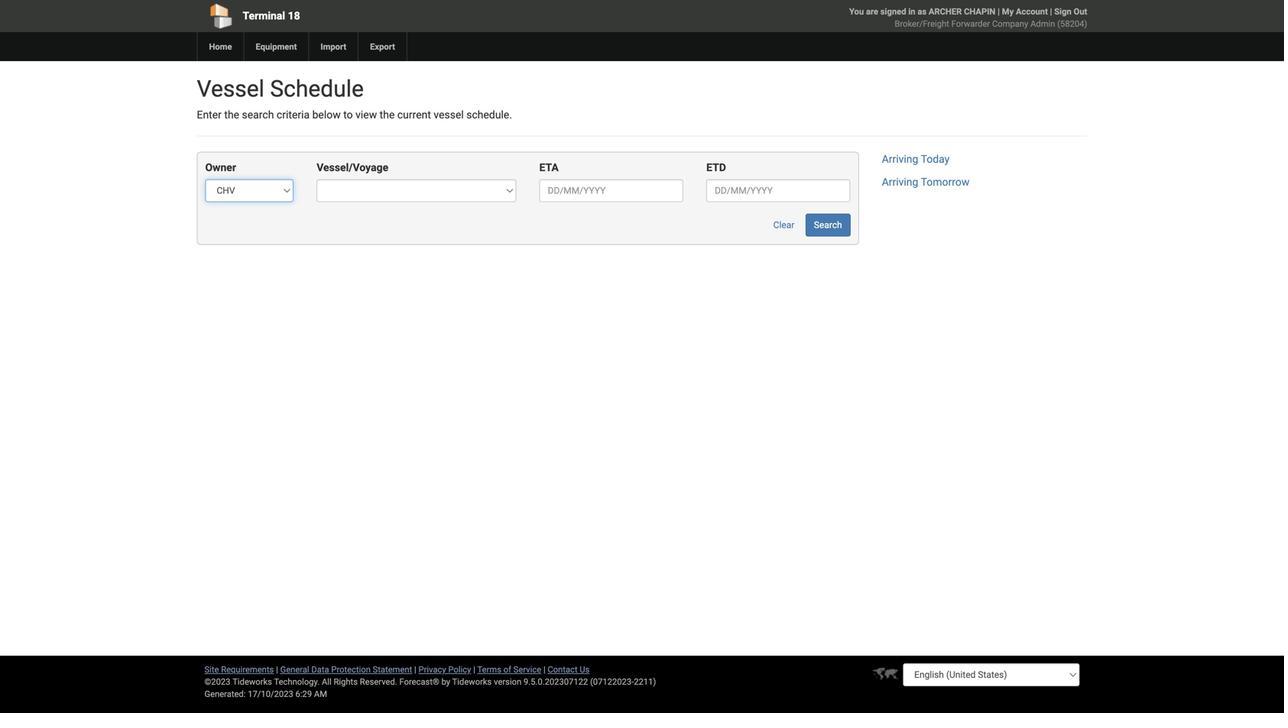 Task type: locate. For each thing, give the bounding box(es) containing it.
rights
[[334, 677, 358, 687]]

site requirements | general data protection statement | privacy policy | terms of service | contact us ©2023 tideworks technology. all rights reserved. forecast® by tideworks version 9.5.0.202307122 (07122023-2211) generated: 17/10/2023 6:29 am
[[205, 665, 656, 699]]

the right view
[[380, 109, 395, 121]]

terminal
[[243, 10, 285, 22]]

as
[[918, 7, 927, 16]]

search
[[242, 109, 274, 121]]

2 arriving from the top
[[882, 176, 919, 188]]

privacy policy link
[[419, 665, 471, 675]]

vessel schedule enter the search criteria below to view the current vessel schedule.
[[197, 75, 512, 121]]

you
[[850, 7, 864, 16]]

search button
[[806, 214, 851, 237]]

contact
[[548, 665, 578, 675]]

terminal 18 link
[[197, 0, 555, 32]]

vessel
[[197, 75, 265, 102]]

version
[[494, 677, 522, 687]]

search
[[814, 220, 843, 230]]

equipment link
[[244, 32, 308, 61]]

signed
[[881, 7, 907, 16]]

enter
[[197, 109, 222, 121]]

by
[[442, 677, 450, 687]]

today
[[921, 153, 950, 165]]

ETA text field
[[540, 179, 684, 202]]

1 arriving from the top
[[882, 153, 919, 165]]

site requirements link
[[205, 665, 274, 675]]

tideworks
[[452, 677, 492, 687]]

|
[[998, 7, 1000, 16], [1051, 7, 1053, 16], [276, 665, 278, 675], [414, 665, 417, 675], [474, 665, 476, 675], [544, 665, 546, 675]]

| up the tideworks
[[474, 665, 476, 675]]

broker/freight
[[895, 19, 950, 29]]

data
[[312, 665, 329, 675]]

1 vertical spatial arriving
[[882, 176, 919, 188]]

0 horizontal spatial the
[[224, 109, 239, 121]]

terms of service link
[[478, 665, 542, 675]]

admin
[[1031, 19, 1056, 29]]

my account link
[[1002, 7, 1048, 16]]

0 vertical spatial arriving
[[882, 153, 919, 165]]

current
[[398, 109, 431, 121]]

1 horizontal spatial the
[[380, 109, 395, 121]]

clear button
[[765, 214, 803, 237]]

statement
[[373, 665, 412, 675]]

eta
[[540, 161, 559, 174]]

import
[[321, 42, 347, 52]]

protection
[[331, 665, 371, 675]]

| left the general
[[276, 665, 278, 675]]

| up forecast®
[[414, 665, 417, 675]]

2 the from the left
[[380, 109, 395, 121]]

in
[[909, 7, 916, 16]]

etd
[[707, 161, 726, 174]]

out
[[1074, 7, 1088, 16]]

terminal 18
[[243, 10, 300, 22]]

sign out link
[[1055, 7, 1088, 16]]

the right 'enter'
[[224, 109, 239, 121]]

the
[[224, 109, 239, 121], [380, 109, 395, 121]]

| up the 9.5.0.202307122
[[544, 665, 546, 675]]

2211)
[[634, 677, 656, 687]]

my
[[1002, 7, 1014, 16]]

arriving down arriving today link
[[882, 176, 919, 188]]

general
[[280, 665, 309, 675]]

arriving
[[882, 153, 919, 165], [882, 176, 919, 188]]

arriving tomorrow link
[[882, 176, 970, 188]]

arriving up arriving tomorrow
[[882, 153, 919, 165]]

| left sign
[[1051, 7, 1053, 16]]

us
[[580, 665, 590, 675]]



Task type: vqa. For each thing, say whether or not it's contained in the screenshot.
1
no



Task type: describe. For each thing, give the bounding box(es) containing it.
| left my
[[998, 7, 1000, 16]]

forecast®
[[400, 677, 440, 687]]

to
[[344, 109, 353, 121]]

tomorrow
[[921, 176, 970, 188]]

of
[[504, 665, 512, 675]]

site
[[205, 665, 219, 675]]

18
[[288, 10, 300, 22]]

(07122023-
[[590, 677, 634, 687]]

view
[[356, 109, 377, 121]]

export
[[370, 42, 395, 52]]

arriving tomorrow
[[882, 176, 970, 188]]

import link
[[308, 32, 358, 61]]

forwarder
[[952, 19, 991, 29]]

(58204)
[[1058, 19, 1088, 29]]

arriving for arriving tomorrow
[[882, 176, 919, 188]]

archer
[[929, 7, 962, 16]]

account
[[1016, 7, 1048, 16]]

clear
[[774, 220, 795, 230]]

all
[[322, 677, 332, 687]]

export link
[[358, 32, 407, 61]]

vessel
[[434, 109, 464, 121]]

equipment
[[256, 42, 297, 52]]

arriving today link
[[882, 153, 950, 165]]

chapin
[[964, 7, 996, 16]]

home
[[209, 42, 232, 52]]

below
[[312, 109, 341, 121]]

generated:
[[205, 689, 246, 699]]

privacy
[[419, 665, 446, 675]]

arriving for arriving today
[[882, 153, 919, 165]]

17/10/2023
[[248, 689, 293, 699]]

reserved.
[[360, 677, 397, 687]]

general data protection statement link
[[280, 665, 412, 675]]

arriving today
[[882, 153, 950, 165]]

are
[[866, 7, 879, 16]]

©2023 tideworks
[[205, 677, 272, 687]]

sign
[[1055, 7, 1072, 16]]

terms
[[478, 665, 502, 675]]

vessel/voyage
[[317, 161, 389, 174]]

requirements
[[221, 665, 274, 675]]

criteria
[[277, 109, 310, 121]]

home link
[[197, 32, 244, 61]]

ETD text field
[[707, 179, 851, 202]]

1 the from the left
[[224, 109, 239, 121]]

service
[[514, 665, 542, 675]]

policy
[[448, 665, 471, 675]]

6:29
[[296, 689, 312, 699]]

schedule
[[270, 75, 364, 102]]

am
[[314, 689, 327, 699]]

contact us link
[[548, 665, 590, 675]]

company
[[993, 19, 1029, 29]]

you are signed in as archer chapin | my account | sign out broker/freight forwarder company admin (58204)
[[850, 7, 1088, 29]]

schedule.
[[467, 109, 512, 121]]

owner
[[205, 161, 236, 174]]

9.5.0.202307122
[[524, 677, 588, 687]]

technology.
[[274, 677, 320, 687]]



